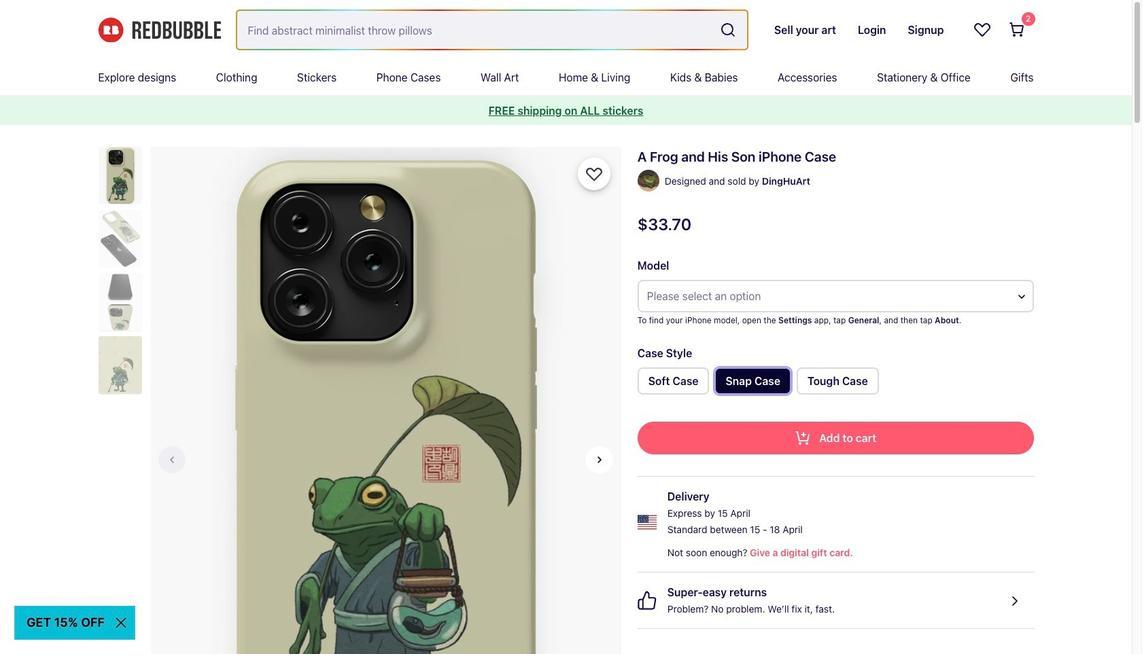 Task type: describe. For each thing, give the bounding box(es) containing it.
6 menu item from the left
[[559, 60, 631, 95]]

flag of us image
[[638, 513, 657, 532]]

5 menu item from the left
[[481, 60, 519, 95]]

2 menu item from the left
[[216, 60, 257, 95]]

case style option group
[[638, 368, 1034, 401]]

none radio inside the case style option group
[[797, 368, 879, 395]]

4 menu item from the left
[[377, 60, 441, 95]]

1 menu item from the left
[[98, 60, 176, 95]]



Task type: vqa. For each thing, say whether or not it's contained in the screenshot.
gift
no



Task type: locate. For each thing, give the bounding box(es) containing it.
Search term search field
[[237, 11, 715, 49]]

7 menu item from the left
[[670, 60, 738, 95]]

None field
[[237, 11, 747, 49]]

8 menu item from the left
[[778, 60, 838, 95]]

10 menu item from the left
[[1011, 60, 1034, 95]]

menu bar
[[98, 60, 1034, 95]]

3 menu item from the left
[[297, 60, 337, 95]]

None radio
[[797, 368, 879, 395]]

None radio
[[638, 368, 710, 395], [715, 368, 792, 395], [638, 368, 710, 395], [715, 368, 792, 395]]

9 menu item from the left
[[877, 60, 971, 95]]

image 1 of 4 group
[[150, 147, 621, 655]]

menu item
[[98, 60, 176, 95], [216, 60, 257, 95], [297, 60, 337, 95], [377, 60, 441, 95], [481, 60, 519, 95], [559, 60, 631, 95], [670, 60, 738, 95], [778, 60, 838, 95], [877, 60, 971, 95], [1011, 60, 1034, 95]]



